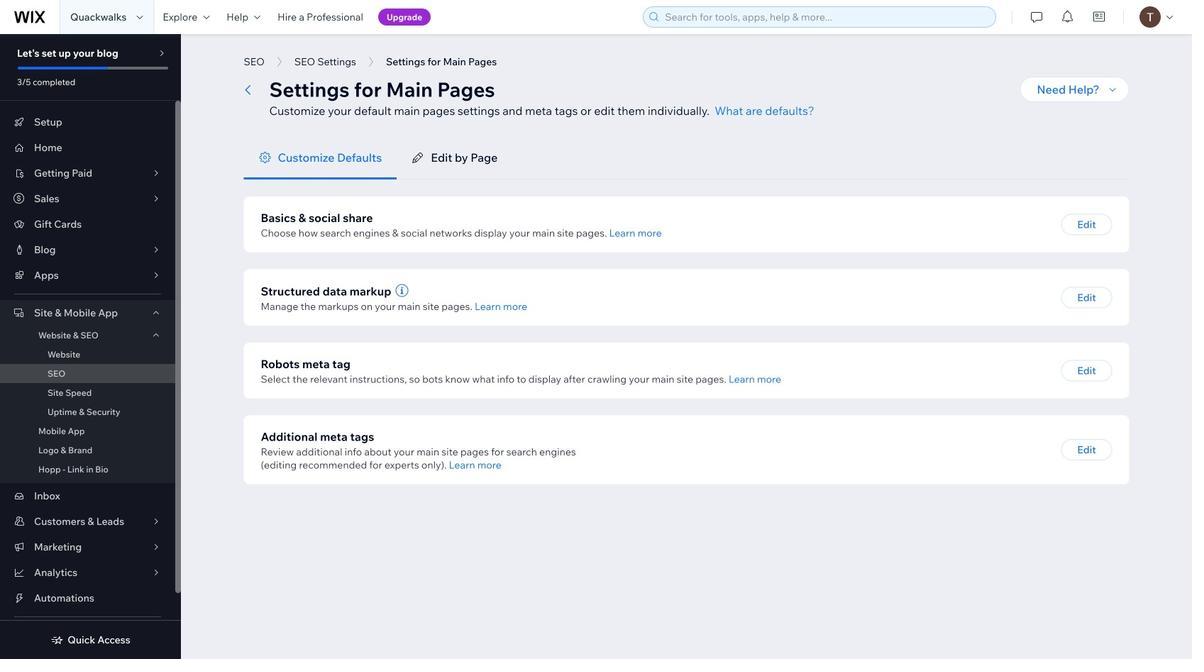 Task type: locate. For each thing, give the bounding box(es) containing it.
0 vertical spatial heading
[[261, 209, 373, 226]]

sidebar element
[[0, 34, 181, 659]]

2 heading from the top
[[261, 356, 351, 373]]

1 vertical spatial heading
[[261, 356, 351, 373]]

tab list
[[244, 136, 1130, 180]]

Search for tools, apps, help & more... field
[[661, 7, 992, 27]]

heading
[[261, 209, 373, 226], [261, 356, 351, 373], [261, 428, 374, 445]]

2 vertical spatial heading
[[261, 428, 374, 445]]

1 heading from the top
[[261, 209, 373, 226]]

3 heading from the top
[[261, 428, 374, 445]]



Task type: vqa. For each thing, say whether or not it's contained in the screenshot.
the middle heading
yes



